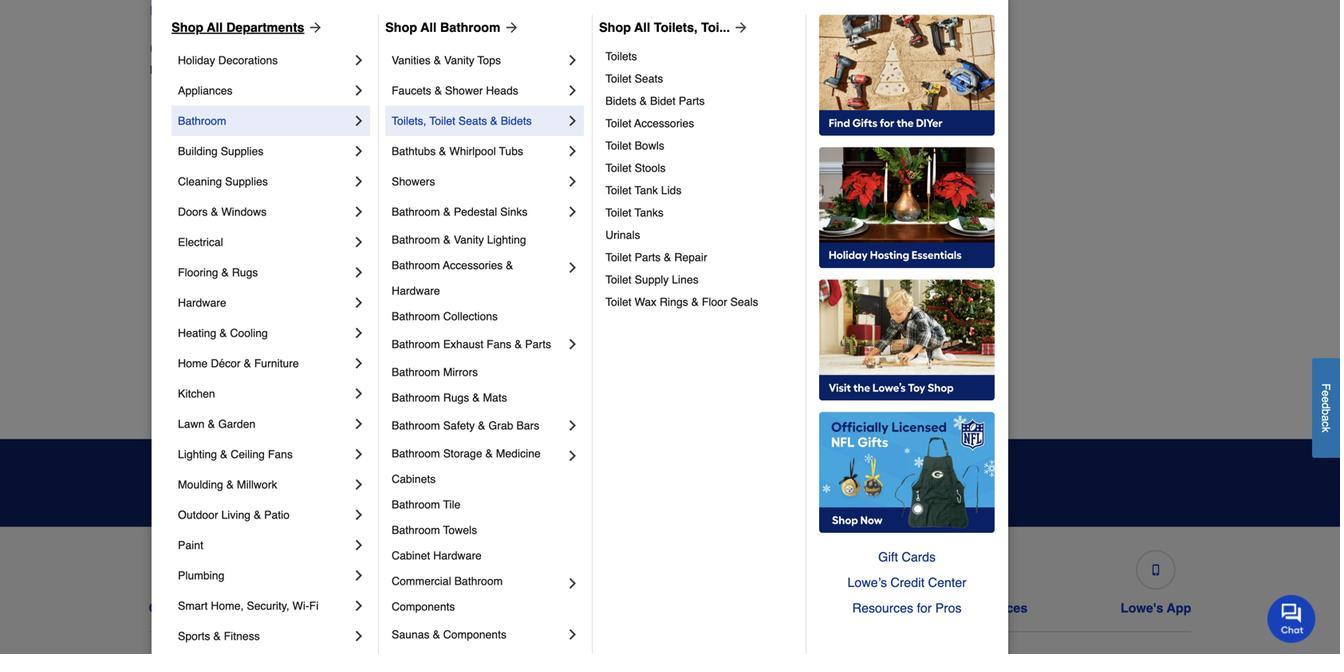 Task type: describe. For each thing, give the bounding box(es) containing it.
sports & fitness link
[[178, 621, 351, 652]]

toilet bowls
[[606, 139, 665, 152]]

bathroom exhaust fans & parts link
[[392, 329, 565, 360]]

jersey inside city directory lowe's stores in new jersey
[[260, 63, 293, 76]]

center for lowe's credit center
[[609, 601, 650, 616]]

bathroom & vanity lighting link
[[392, 227, 581, 253]]

furniture
[[254, 357, 299, 370]]

lowe's for lowe's credit center
[[523, 601, 565, 616]]

windows
[[221, 205, 267, 218]]

lawnside
[[423, 337, 470, 350]]

1 horizontal spatial city
[[459, 305, 478, 318]]

sewell link
[[943, 208, 976, 224]]

lawn
[[178, 418, 205, 431]]

garden
[[218, 418, 256, 431]]

chevron right image for cleaning supplies
[[351, 174, 367, 189]]

bathroom up vanities & vanity tops 'link'
[[440, 20, 501, 35]]

toilet down faucets & shower heads at the top left
[[430, 114, 456, 127]]

butler
[[163, 178, 192, 190]]

chevron right image for bathroom accessories & hardware
[[565, 260, 581, 276]]

bathroom tile link
[[392, 492, 581, 518]]

a inside "link"
[[181, 3, 188, 18]]

bathroom safety & grab bars link
[[392, 411, 565, 441]]

bathroom mirrors link
[[392, 360, 581, 385]]

moulding & millwork link
[[178, 470, 351, 500]]

north bergen link
[[683, 304, 750, 320]]

contact
[[149, 601, 196, 616]]

1 horizontal spatial gift cards
[[879, 550, 936, 565]]

bayonne link
[[163, 112, 207, 128]]

hardware inside bathroom accessories & hardware
[[392, 284, 440, 297]]

1 horizontal spatial cards
[[902, 550, 936, 565]]

tops
[[478, 54, 501, 67]]

city directory lowe's stores in new jersey
[[150, 38, 293, 76]]

lighting & ceiling fans link
[[178, 439, 351, 470]]

hardware link
[[178, 288, 351, 318]]

lowe's app
[[1121, 601, 1192, 616]]

sinks
[[501, 205, 528, 218]]

new inside button
[[344, 3, 370, 18]]

turnersville link
[[943, 304, 1001, 320]]

paint link
[[178, 530, 351, 561]]

building supplies
[[178, 145, 264, 158]]

toilets link
[[606, 45, 795, 67]]

status
[[390, 601, 429, 616]]

chevron right image for holiday decorations
[[351, 52, 367, 68]]

exhaust
[[443, 338, 484, 351]]

chevron right image for outdoor living & patio
[[351, 507, 367, 523]]

chevron right image for heating & cooling
[[351, 325, 367, 341]]

& inside the saunas & components link
[[433, 629, 440, 641]]

hackettstown link
[[423, 144, 490, 160]]

lumberton
[[423, 369, 476, 382]]

moulding & millwork
[[178, 478, 277, 491]]

décor
[[211, 357, 241, 370]]

1 horizontal spatial gift cards link
[[820, 545, 995, 570]]

flooring & rugs
[[178, 266, 258, 279]]

& inside bathroom rugs & mats link
[[473, 391, 480, 404]]

& inside "bathroom safety & grab bars" "link"
[[478, 419, 486, 432]]

for
[[918, 601, 932, 616]]

toilet for toilet stools
[[606, 162, 632, 174]]

chevron right image for lighting & ceiling fans
[[351, 447, 367, 462]]

0 horizontal spatial parts
[[525, 338, 552, 351]]

inspiration
[[420, 464, 518, 486]]

components for saunas & components
[[443, 629, 507, 641]]

toilet for toilet tank lids
[[606, 184, 632, 197]]

building supplies link
[[178, 136, 351, 166]]

chevron right image for bathroom
[[351, 113, 367, 129]]

bathroom & pedestal sinks
[[392, 205, 528, 218]]

1 horizontal spatial fans
[[487, 338, 512, 351]]

center for lowe's credit center
[[929, 575, 967, 590]]

lids
[[662, 184, 682, 197]]

bidets & bidet parts link
[[606, 90, 795, 112]]

egg
[[163, 369, 183, 382]]

& inside toilet parts & repair link
[[664, 251, 672, 264]]

shop all toilets, toi... link
[[599, 18, 750, 37]]

faq
[[233, 601, 259, 616]]

& inside lighting & ceiling fans "link"
[[220, 448, 228, 461]]

vanities & vanity tops
[[392, 54, 501, 67]]

toilet tanks link
[[606, 201, 795, 224]]

bathroom link
[[178, 106, 351, 136]]

0 horizontal spatial rugs
[[232, 266, 258, 279]]

piscataway
[[943, 114, 1000, 127]]

rio
[[943, 178, 960, 190]]

bathroom for bathroom & pedestal sinks
[[392, 205, 440, 218]]

chevron right image for smart home, security, wi-fi
[[351, 598, 367, 614]]

sign up
[[908, 476, 957, 490]]

1 e from the top
[[1321, 391, 1333, 397]]

chevron right image for building supplies
[[351, 143, 367, 159]]

bathroom for bathroom accessories & hardware
[[392, 259, 440, 272]]

fitness
[[224, 630, 260, 643]]

north bergen
[[683, 305, 750, 318]]

hillsborough link
[[423, 208, 485, 224]]

holiday hosting essentials. image
[[820, 147, 995, 269]]

morris
[[683, 241, 714, 254]]

app
[[1168, 601, 1192, 616]]

& inside heating & cooling link
[[220, 327, 227, 340]]

manahawkin
[[423, 401, 486, 414]]

chevron right image for vanities & vanity tops
[[565, 52, 581, 68]]

bowls
[[635, 139, 665, 152]]

lowe's app link
[[1121, 544, 1192, 616]]

lowe's inside city directory lowe's stores in new jersey
[[150, 63, 185, 76]]

chevron right image for sports & fitness
[[351, 629, 367, 644]]

pickup image
[[385, 565, 396, 576]]

chevron right image for electrical
[[351, 234, 367, 250]]

chevron right image for faucets & shower heads
[[565, 83, 581, 98]]

seals
[[731, 296, 759, 308]]

departments
[[226, 20, 305, 35]]

doors
[[178, 205, 208, 218]]

urinals link
[[606, 224, 795, 246]]

store
[[191, 3, 224, 18]]

flemington
[[423, 114, 478, 127]]

jersey inside button
[[373, 3, 411, 18]]

chevron right image for moulding & millwork
[[351, 477, 367, 493]]

sign up form
[[644, 462, 983, 505]]

toilet parts & repair link
[[606, 246, 795, 269]]

customer care image
[[198, 565, 209, 576]]

union link
[[943, 336, 973, 352]]

sicklerville link
[[943, 240, 996, 256]]

0 vertical spatial lighting
[[487, 233, 527, 246]]

grab
[[489, 419, 514, 432]]

bathroom inside commercial bathroom components
[[455, 575, 503, 588]]

& inside bathtubs & whirlpool tubs link
[[439, 145, 447, 158]]

chevron right image for bathtubs & whirlpool tubs
[[565, 143, 581, 159]]

toilet wax rings & floor seals
[[606, 296, 759, 308]]

& inside bathroom accessories & hardware
[[506, 259, 514, 272]]

& inside the bathroom & vanity lighting link
[[443, 233, 451, 246]]

township
[[223, 369, 269, 382]]

bathroom for bathroom rugs & mats
[[392, 391, 440, 404]]

1 horizontal spatial gift
[[879, 550, 899, 565]]

delran
[[163, 210, 196, 222]]

moulding
[[178, 478, 223, 491]]

mats
[[483, 391, 507, 404]]

cleaning supplies link
[[178, 166, 351, 197]]

bathtubs & whirlpool tubs
[[392, 145, 524, 158]]

& inside bathroom storage & medicine cabinets
[[486, 447, 493, 460]]

manchester link
[[683, 112, 742, 128]]

medicine
[[496, 447, 541, 460]]

toilet for toilet parts & repair
[[606, 251, 632, 264]]

0 horizontal spatial gift
[[746, 601, 768, 616]]

brick
[[163, 146, 188, 158]]

& inside flooring & rugs link
[[221, 266, 229, 279]]

credit for lowe's
[[891, 575, 925, 590]]

deptford link
[[163, 240, 206, 256]]

tubs
[[499, 145, 524, 158]]

chevron right image for bathroom safety & grab bars
[[565, 418, 581, 434]]

vanity for tops
[[445, 54, 475, 67]]

fans inside "link"
[[268, 448, 293, 461]]

toilet for toilet seats
[[606, 72, 632, 85]]

chevron right image for bathroom storage & medicine cabinets
[[565, 448, 581, 464]]

find gifts for the diyer. image
[[820, 15, 995, 136]]

brick link
[[163, 144, 188, 160]]

& inside outdoor living & patio link
[[254, 509, 261, 522]]

chevron right image for lawn & garden
[[351, 416, 367, 432]]

arrow right image for shop all bathroom
[[501, 19, 520, 35]]

bathtubs
[[392, 145, 436, 158]]

find
[[150, 3, 177, 18]]

& inside bathroom & pedestal sinks link
[[443, 205, 451, 218]]

lines
[[672, 273, 699, 286]]

faucets
[[392, 84, 432, 97]]

supplies for cleaning supplies
[[225, 175, 268, 188]]

mirrors
[[443, 366, 478, 379]]

us
[[200, 601, 216, 616]]

electrical link
[[178, 227, 351, 257]]



Task type: vqa. For each thing, say whether or not it's contained in the screenshot.
IF in the Installing new flooring may also require you to replace existing trim and thresholds. Also, if you're having flooring installed professionally, you'll need to include this extra expense in your budget.
no



Task type: locate. For each thing, give the bounding box(es) containing it.
flemington link
[[423, 112, 478, 128]]

accessories inside bathroom accessories & hardware
[[443, 259, 503, 272]]

union
[[943, 337, 973, 350]]

bidets inside toilets, toilet seats & bidets link
[[501, 114, 532, 127]]

chevron right image for hardware
[[351, 295, 367, 311]]

chevron right image for commercial bathroom components
[[565, 576, 581, 592]]

a right find
[[181, 3, 188, 18]]

lowe's left stores
[[150, 63, 185, 76]]

0 horizontal spatial bidets
[[501, 114, 532, 127]]

east up heating
[[163, 305, 185, 318]]

contact us & faq
[[149, 601, 259, 616]]

accessories for bathroom
[[443, 259, 503, 272]]

0 horizontal spatial accessories
[[443, 259, 503, 272]]

east for east brunswick
[[163, 273, 185, 286]]

arrow right image
[[730, 19, 750, 35]]

chevron right image for plumbing
[[351, 568, 367, 584]]

rugs down lumberton
[[443, 391, 470, 404]]

hardware down 'towels'
[[434, 549, 482, 562]]

0 horizontal spatial gift cards
[[746, 601, 808, 616]]

vanity down 'hillsborough'
[[454, 233, 484, 246]]

appliances link
[[178, 75, 351, 106]]

jersey down departments
[[260, 63, 293, 76]]

0 horizontal spatial seats
[[459, 114, 487, 127]]

lighting inside "link"
[[178, 448, 217, 461]]

shop down the new jersey
[[386, 20, 417, 35]]

& inside bathroom exhaust fans & parts link
[[515, 338, 522, 351]]

1 east from the top
[[163, 273, 185, 286]]

sports
[[178, 630, 210, 643]]

bidets inside bidets & bidet parts link
[[606, 95, 637, 107]]

all for toilets,
[[635, 20, 651, 35]]

bathroom for bathroom storage & medicine cabinets
[[392, 447, 440, 460]]

faucets & shower heads link
[[392, 75, 565, 106]]

doors & windows
[[178, 205, 267, 218]]

parts up the toilet accessories link at the top of the page
[[679, 95, 705, 107]]

1 vertical spatial accessories
[[443, 259, 503, 272]]

toilet parts & repair
[[606, 251, 708, 264]]

1 vertical spatial cards
[[772, 601, 808, 616]]

& right décor
[[244, 357, 251, 370]]

0 vertical spatial jersey
[[373, 3, 411, 18]]

bathroom up cabinets
[[392, 447, 440, 460]]

pedestal
[[454, 205, 498, 218]]

toilet down urinals
[[606, 251, 632, 264]]

chevron right image for showers
[[565, 174, 581, 189]]

& down 'bathroom collections' link
[[515, 338, 522, 351]]

lowe's
[[848, 575, 888, 590]]

0 vertical spatial accessories
[[635, 117, 695, 130]]

0 vertical spatial center
[[929, 575, 967, 590]]

vanity for lighting
[[454, 233, 484, 246]]

saunas & components
[[392, 629, 507, 641]]

we've
[[491, 489, 523, 502]]

0 vertical spatial bidets
[[606, 95, 637, 107]]

trends
[[562, 464, 625, 486]]

bathroom for bathroom tile
[[392, 498, 440, 511]]

bathroom down bathroom mirrors
[[392, 391, 440, 404]]

wax
[[635, 296, 657, 308]]

1 vertical spatial center
[[609, 601, 650, 616]]

0 vertical spatial supplies
[[221, 145, 264, 158]]

chevron right image for home décor & furniture
[[351, 356, 367, 371]]

0 horizontal spatial center
[[609, 601, 650, 616]]

chevron right image for paint
[[351, 538, 367, 553]]

woodbridge link
[[943, 399, 1004, 415]]

lowe's left app
[[1121, 601, 1164, 616]]

& down heads
[[490, 114, 498, 127]]

arrow right image for shop all departments
[[305, 19, 324, 35]]

2 shop from the left
[[386, 20, 417, 35]]

vanities & vanity tops link
[[392, 45, 565, 75]]

& right bathtubs
[[439, 145, 447, 158]]

& right doors
[[211, 205, 218, 218]]

kitchen
[[178, 387, 215, 400]]

bathroom down holmdel link
[[392, 259, 440, 272]]

east down deptford link
[[163, 273, 185, 286]]

resources
[[853, 601, 914, 616]]

accessories down bidet
[[635, 117, 695, 130]]

3 all from the left
[[635, 20, 651, 35]]

rugs down electrical link
[[232, 266, 258, 279]]

0 horizontal spatial jersey
[[260, 63, 293, 76]]

bathroom down the manahawkin
[[392, 419, 440, 432]]

toilet inside 'link'
[[606, 72, 632, 85]]

chevron right image for bathroom & pedestal sinks
[[565, 204, 581, 220]]

rio grande
[[943, 178, 1001, 190]]

components down commercial
[[392, 601, 455, 613]]

chevron right image
[[565, 52, 581, 68], [351, 113, 367, 129], [565, 113, 581, 129], [351, 143, 367, 159], [565, 174, 581, 189], [351, 234, 367, 250], [351, 295, 367, 311], [351, 325, 367, 341], [565, 336, 581, 352], [351, 416, 367, 432], [351, 447, 367, 462], [565, 448, 581, 464], [351, 507, 367, 523], [351, 538, 367, 553], [351, 568, 367, 584], [565, 576, 581, 592], [351, 598, 367, 614], [565, 627, 581, 643]]

seats inside 'link'
[[635, 72, 664, 85]]

home décor & furniture
[[178, 357, 299, 370]]

0 vertical spatial a
[[181, 3, 188, 18]]

& right the lawn
[[208, 418, 215, 431]]

bathroom mirrors
[[392, 366, 478, 379]]

toilet accessories
[[606, 117, 695, 130]]

bathroom inside "link"
[[392, 419, 440, 432]]

1 arrow right image from the left
[[305, 19, 324, 35]]

east brunswick link
[[163, 272, 239, 288]]

& left repair
[[664, 251, 672, 264]]

tile
[[443, 498, 461, 511]]

chevron right image for doors & windows
[[351, 204, 367, 220]]

toilet left the supply
[[606, 273, 632, 286]]

0 horizontal spatial arrow right image
[[305, 19, 324, 35]]

lawn & garden
[[178, 418, 256, 431]]

1 vertical spatial city
[[459, 305, 478, 318]]

bathroom for bathroom mirrors
[[392, 366, 440, 379]]

& inside lawn & garden link
[[208, 418, 215, 431]]

east brunswick
[[163, 273, 239, 286]]

1 vertical spatial credit
[[569, 601, 606, 616]]

supplies up "cleaning supplies"
[[221, 145, 264, 158]]

harbor
[[186, 369, 220, 382]]

millwork
[[237, 478, 277, 491]]

0 horizontal spatial city
[[150, 38, 186, 60]]

lowe's for lowe's app
[[1121, 601, 1164, 616]]

arrow right image inside shop all bathroom link
[[501, 19, 520, 35]]

0 horizontal spatial fans
[[268, 448, 293, 461]]

bathroom down showers
[[392, 205, 440, 218]]

center inside 'lowe's credit center' link
[[609, 601, 650, 616]]

& right saunas
[[433, 629, 440, 641]]

toilets, down faucets
[[392, 114, 427, 127]]

1 vertical spatial bidets
[[501, 114, 532, 127]]

e up d
[[1321, 391, 1333, 397]]

& inside home décor & furniture 'link'
[[244, 357, 251, 370]]

bergen
[[714, 305, 750, 318]]

& right storage
[[486, 447, 493, 460]]

0 horizontal spatial new
[[235, 63, 257, 76]]

lowe's inside lowe's app link
[[1121, 601, 1164, 616]]

hardware up bathroom collections
[[392, 284, 440, 297]]

bathroom for bathroom & vanity lighting
[[392, 233, 440, 246]]

0 horizontal spatial all
[[207, 20, 223, 35]]

a inside button
[[1321, 415, 1333, 422]]

bathroom down appliances
[[178, 114, 226, 127]]

bathroom for bathroom safety & grab bars
[[392, 419, 440, 432]]

3 shop from the left
[[599, 20, 631, 35]]

components inside the saunas & components link
[[443, 629, 507, 641]]

& inside contact us & faq link
[[220, 601, 229, 616]]

& down hamilton 'link'
[[443, 205, 451, 218]]

new jersey button
[[344, 1, 411, 20]]

0 vertical spatial components
[[392, 601, 455, 613]]

toilet for toilet wax rings & floor seals
[[606, 296, 632, 308]]

lowe's credit center
[[848, 575, 967, 590]]

city
[[150, 38, 186, 60], [459, 305, 478, 318]]

1 horizontal spatial parts
[[635, 251, 661, 264]]

bathroom for bathroom collections
[[392, 310, 440, 323]]

1 horizontal spatial lighting
[[487, 233, 527, 246]]

all up toilets
[[635, 20, 651, 35]]

shop for shop all bathroom
[[386, 20, 417, 35]]

& inside sports & fitness link
[[213, 630, 221, 643]]

toilet up toilet stools
[[606, 139, 632, 152]]

bidets down the toilet seats
[[606, 95, 637, 107]]

accessories down the bathroom & vanity lighting link
[[443, 259, 503, 272]]

& left mats
[[473, 391, 480, 404]]

jersey up vanities
[[373, 3, 411, 18]]

bidet
[[651, 95, 676, 107]]

e up b
[[1321, 397, 1333, 403]]

vanity left tops
[[445, 54, 475, 67]]

paint
[[178, 539, 203, 552]]

toilet for toilet tanks
[[606, 206, 632, 219]]

& down the bathroom & vanity lighting link
[[506, 259, 514, 272]]

& inside bidets & bidet parts link
[[640, 95, 647, 107]]

all for departments
[[207, 20, 223, 35]]

2 horizontal spatial jersey
[[423, 305, 456, 318]]

1 horizontal spatial center
[[929, 575, 967, 590]]

grande
[[963, 178, 1001, 190]]

arrow right image
[[305, 19, 324, 35], [501, 19, 520, 35]]

officially licensed n f l gifts. shop now. image
[[820, 412, 995, 534]]

chevron right image for appliances
[[351, 83, 367, 98]]

manchester
[[683, 114, 742, 127]]

1 horizontal spatial credit
[[891, 575, 925, 590]]

1 horizontal spatial lowe's
[[523, 601, 565, 616]]

1 horizontal spatial a
[[1321, 415, 1333, 422]]

a up k at the bottom right of the page
[[1321, 415, 1333, 422]]

2 vertical spatial jersey
[[423, 305, 456, 318]]

0 horizontal spatial a
[[181, 3, 188, 18]]

& right sports
[[213, 630, 221, 643]]

hillsborough
[[423, 210, 485, 222]]

lowe's credit center link
[[820, 570, 995, 596]]

1 vertical spatial jersey
[[260, 63, 293, 76]]

supplies up windows
[[225, 175, 268, 188]]

center inside lowe's credit center link
[[929, 575, 967, 590]]

egg harbor township link
[[163, 368, 269, 384]]

toilets, up toilets link
[[654, 20, 698, 35]]

toilet for toilet supply lines
[[606, 273, 632, 286]]

0 horizontal spatial cards
[[772, 601, 808, 616]]

1 horizontal spatial shop
[[386, 20, 417, 35]]

vanity inside 'link'
[[445, 54, 475, 67]]

installation services
[[905, 601, 1028, 616]]

1 vertical spatial parts
[[635, 251, 661, 264]]

0 vertical spatial new
[[344, 3, 370, 18]]

lighting down the sinks
[[487, 233, 527, 246]]

shop down find a store
[[172, 20, 204, 35]]

supplies for building supplies
[[221, 145, 264, 158]]

sicklerville
[[943, 241, 996, 254]]

bathroom down 'hillsborough'
[[392, 233, 440, 246]]

& inside toilet wax rings & floor seals link
[[692, 296, 699, 308]]

2 horizontal spatial all
[[635, 20, 651, 35]]

parts up bathroom mirrors link
[[525, 338, 552, 351]]

bathroom accessories & hardware link
[[392, 253, 565, 304]]

& down 'hillsborough'
[[443, 233, 451, 246]]

lighting up moulding
[[178, 448, 217, 461]]

2 east from the top
[[163, 305, 185, 318]]

bathroom up bathroom mirrors
[[392, 338, 440, 351]]

bathroom down cabinet hardware 'link'
[[455, 575, 503, 588]]

f
[[1321, 384, 1333, 391]]

toilet up urinals
[[606, 206, 632, 219]]

bathroom down cabinets
[[392, 498, 440, 511]]

hardware inside 'link'
[[434, 549, 482, 562]]

fi
[[309, 600, 319, 613]]

0 horizontal spatial lighting
[[178, 448, 217, 461]]

2 horizontal spatial shop
[[599, 20, 631, 35]]

components
[[392, 601, 455, 613], [443, 629, 507, 641]]

& inside faucets & shower heads link
[[435, 84, 442, 97]]

& left millwork
[[226, 478, 234, 491]]

0 vertical spatial rugs
[[232, 266, 258, 279]]

toilet seats link
[[606, 67, 795, 90]]

appliances
[[178, 84, 233, 97]]

1 horizontal spatial new
[[344, 3, 370, 18]]

credit for lowe's
[[569, 601, 606, 616]]

0 vertical spatial toilets,
[[654, 20, 698, 35]]

1 vertical spatial new
[[235, 63, 257, 76]]

0 horizontal spatial credit
[[569, 601, 606, 616]]

seats up "bidets & bidet parts"
[[635, 72, 664, 85]]

& left bidet
[[640, 95, 647, 107]]

chevron right image for toilets, toilet seats & bidets
[[565, 113, 581, 129]]

1 vertical spatial rugs
[[443, 391, 470, 404]]

morris plains link
[[683, 240, 748, 256]]

cabinets
[[392, 473, 436, 486]]

east for east rutherford
[[163, 305, 185, 318]]

lowe's inside 'lowe's credit center' link
[[523, 601, 565, 616]]

1 horizontal spatial jersey
[[373, 3, 411, 18]]

& left patio
[[254, 509, 261, 522]]

jersey up lawnside on the bottom left
[[423, 305, 456, 318]]

& left ceiling
[[220, 448, 228, 461]]

1 vertical spatial vanity
[[454, 233, 484, 246]]

shop for shop all toilets, toi...
[[599, 20, 631, 35]]

& right flooring
[[221, 266, 229, 279]]

& left the grab
[[478, 419, 486, 432]]

0 horizontal spatial lowe's
[[150, 63, 185, 76]]

0 horizontal spatial gift cards link
[[743, 544, 812, 616]]

all for bathroom
[[421, 20, 437, 35]]

outdoor
[[178, 509, 218, 522]]

toilet for toilet bowls
[[606, 139, 632, 152]]

& left floor
[[692, 296, 699, 308]]

parts up the supply
[[635, 251, 661, 264]]

hardware down east brunswick link in the top of the page
[[178, 296, 226, 309]]

toilet accessories link
[[606, 112, 795, 134]]

0 vertical spatial credit
[[891, 575, 925, 590]]

1 vertical spatial seats
[[459, 114, 487, 127]]

accessories for toilet
[[635, 117, 695, 130]]

plumbing link
[[178, 561, 351, 591]]

home,
[[211, 600, 244, 613]]

smart home, security, wi-fi
[[178, 600, 319, 613]]

2 horizontal spatial parts
[[679, 95, 705, 107]]

1 vertical spatial supplies
[[225, 175, 268, 188]]

bathroom for bathroom towels
[[392, 524, 440, 537]]

new inside city directory lowe's stores in new jersey
[[235, 63, 257, 76]]

toilet supply lines link
[[606, 269, 795, 291]]

voorhees link
[[943, 368, 991, 384]]

city inside city directory lowe's stores in new jersey
[[150, 38, 186, 60]]

toilet
[[606, 72, 632, 85], [430, 114, 456, 127], [606, 117, 632, 130], [606, 139, 632, 152], [606, 162, 632, 174], [606, 184, 632, 197], [606, 206, 632, 219], [606, 251, 632, 264], [606, 273, 632, 286], [606, 296, 632, 308]]

1 shop from the left
[[172, 20, 204, 35]]

0 vertical spatial fans
[[487, 338, 512, 351]]

rings
[[660, 296, 689, 308]]

0 vertical spatial gift
[[879, 550, 899, 565]]

0 vertical spatial vanity
[[445, 54, 475, 67]]

stools
[[635, 162, 666, 174]]

toilet up toilet bowls
[[606, 117, 632, 130]]

1 vertical spatial east
[[163, 305, 185, 318]]

collections
[[443, 310, 498, 323]]

shop up toilets
[[599, 20, 631, 35]]

toilet for toilet accessories
[[606, 117, 632, 130]]

toilet wax rings & floor seals link
[[606, 291, 795, 313]]

& inside toilets, toilet seats & bidets link
[[490, 114, 498, 127]]

bathroom inside bathroom accessories & hardware
[[392, 259, 440, 272]]

& right the us on the left bottom of the page
[[220, 601, 229, 616]]

components inside commercial bathroom components
[[392, 601, 455, 613]]

0 vertical spatial city
[[150, 38, 186, 60]]

& left 'shower'
[[435, 84, 442, 97]]

chevron right image for saunas & components
[[565, 627, 581, 643]]

1 horizontal spatial rugs
[[443, 391, 470, 404]]

1 vertical spatial fans
[[268, 448, 293, 461]]

chevron right image for bathroom exhaust fans & parts
[[565, 336, 581, 352]]

visit the lowe's toy shop. image
[[820, 280, 995, 401]]

bathroom rugs & mats link
[[392, 385, 581, 411]]

bathroom for bathroom exhaust fans & parts
[[392, 338, 440, 351]]

1 horizontal spatial all
[[421, 20, 437, 35]]

2 all from the left
[[421, 20, 437, 35]]

bathroom inside bathroom storage & medicine cabinets
[[392, 447, 440, 460]]

chevron right image for kitchen
[[351, 386, 367, 402]]

all down store
[[207, 20, 223, 35]]

kitchen link
[[178, 379, 351, 409]]

toilet left the wax
[[606, 296, 632, 308]]

stores
[[188, 63, 220, 76]]

& inside vanities & vanity tops 'link'
[[434, 54, 441, 67]]

river
[[973, 273, 999, 286]]

north
[[683, 305, 711, 318]]

fans up bathroom mirrors link
[[487, 338, 512, 351]]

& inside doors & windows link
[[211, 205, 218, 218]]

chevron right image
[[351, 52, 367, 68], [351, 83, 367, 98], [565, 83, 581, 98], [565, 143, 581, 159], [351, 174, 367, 189], [351, 204, 367, 220], [565, 204, 581, 220], [565, 260, 581, 276], [351, 265, 367, 280], [351, 356, 367, 371], [351, 386, 367, 402], [565, 418, 581, 434], [351, 477, 367, 493], [351, 629, 367, 644]]

smart
[[178, 600, 208, 613]]

1 vertical spatial a
[[1321, 415, 1333, 422]]

1 vertical spatial lighting
[[178, 448, 217, 461]]

electrical
[[178, 236, 223, 249]]

f e e d b a c k
[[1321, 384, 1333, 433]]

bathroom up cabinet
[[392, 524, 440, 537]]

chat invite button image
[[1268, 595, 1317, 643]]

0 vertical spatial parts
[[679, 95, 705, 107]]

0 vertical spatial cards
[[902, 550, 936, 565]]

saunas
[[392, 629, 430, 641]]

bathroom down the lawnside "link" at the left
[[392, 366, 440, 379]]

f e e d b a c k button
[[1313, 358, 1341, 458]]

cards
[[902, 550, 936, 565], [772, 601, 808, 616]]

1 vertical spatial gift
[[746, 601, 768, 616]]

0 horizontal spatial shop
[[172, 20, 204, 35]]

1 vertical spatial components
[[443, 629, 507, 641]]

rutherford
[[188, 305, 241, 318]]

0 vertical spatial seats
[[635, 72, 664, 85]]

arrow right image up the holiday decorations link
[[305, 19, 324, 35]]

0 vertical spatial east
[[163, 273, 185, 286]]

brunswick
[[188, 273, 239, 286]]

seats up whirlpool
[[459, 114, 487, 127]]

chevron right image for flooring & rugs
[[351, 265, 367, 280]]

heads
[[486, 84, 519, 97]]

2 e from the top
[[1321, 397, 1333, 403]]

toilet down toilets
[[606, 72, 632, 85]]

bidets up tubs
[[501, 114, 532, 127]]

newton link
[[683, 272, 721, 288]]

2 vertical spatial parts
[[525, 338, 552, 351]]

arrow right image up tops
[[501, 19, 520, 35]]

1 all from the left
[[207, 20, 223, 35]]

1 horizontal spatial arrow right image
[[501, 19, 520, 35]]

toilet down toilet bowls
[[606, 162, 632, 174]]

1 vertical spatial toilets,
[[392, 114, 427, 127]]

components down commercial bathroom components link
[[443, 629, 507, 641]]

lowe's up the saunas & components link
[[523, 601, 565, 616]]

supplies
[[221, 145, 264, 158], [225, 175, 268, 188]]

shop for shop all departments
[[172, 20, 204, 35]]

manahawkin link
[[423, 399, 486, 415]]

0 vertical spatial gift cards
[[879, 550, 936, 565]]

2 horizontal spatial lowe's
[[1121, 601, 1164, 616]]

components for commercial bathroom components
[[392, 601, 455, 613]]

1 horizontal spatial accessories
[[635, 117, 695, 130]]

& right vanities
[[434, 54, 441, 67]]

dimensions image
[[961, 565, 972, 576]]

mobile image
[[1151, 565, 1162, 576]]

1 horizontal spatial bidets
[[606, 95, 637, 107]]

1 horizontal spatial toilets,
[[654, 20, 698, 35]]

1 horizontal spatial seats
[[635, 72, 664, 85]]

rugs
[[232, 266, 258, 279], [443, 391, 470, 404]]

bathroom safety & grab bars
[[392, 419, 540, 432]]

toilets
[[606, 50, 638, 63]]

& down rutherford
[[220, 327, 227, 340]]

saunas & components link
[[392, 620, 565, 650]]

all up vanities
[[421, 20, 437, 35]]

0 horizontal spatial toilets,
[[392, 114, 427, 127]]

new
[[344, 3, 370, 18], [235, 63, 257, 76]]

bathroom up lawnside on the bottom left
[[392, 310, 440, 323]]

2 arrow right image from the left
[[501, 19, 520, 35]]

toilet up toilet tanks
[[606, 184, 632, 197]]

arrow right image inside "shop all departments" link
[[305, 19, 324, 35]]

1 vertical spatial gift cards
[[746, 601, 808, 616]]

& inside moulding & millwork link
[[226, 478, 234, 491]]

east rutherford
[[163, 305, 241, 318]]

bars
[[517, 419, 540, 432]]

fans right ceiling
[[268, 448, 293, 461]]



